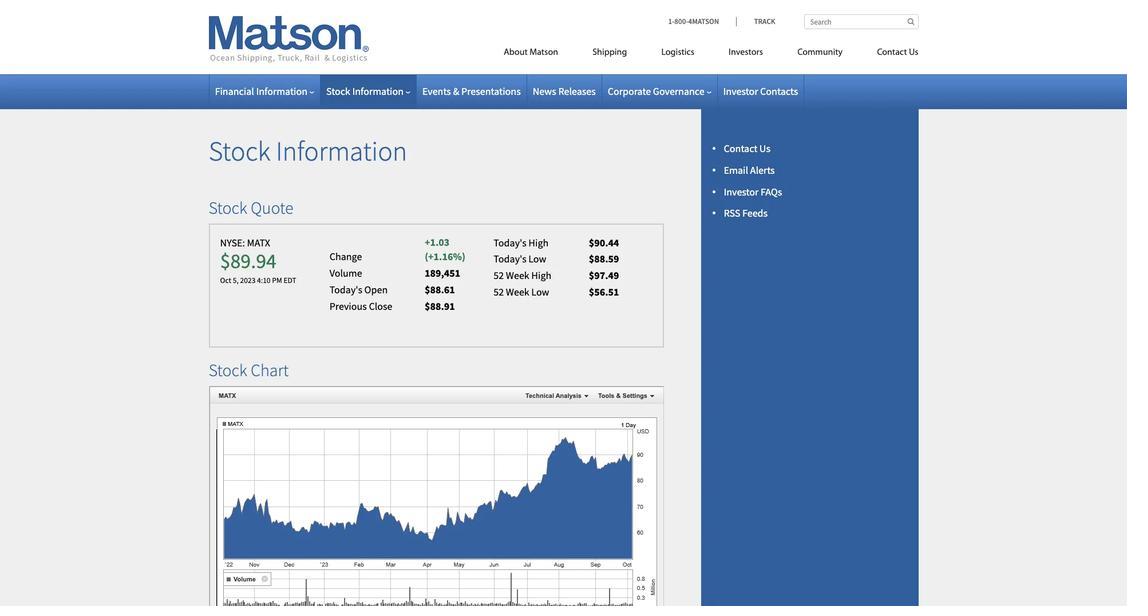 Task type: describe. For each thing, give the bounding box(es) containing it.
investors link
[[711, 42, 780, 66]]

4matson
[[688, 17, 719, 26]]

$88.61 previous close
[[329, 283, 455, 313]]

1-
[[668, 17, 674, 26]]

releases
[[558, 85, 596, 98]]

news
[[533, 85, 556, 98]]

change
[[329, 250, 362, 263]]

$88.59 52 week high
[[494, 253, 619, 282]]

investor for investor faqs
[[724, 185, 759, 198]]

rss feeds link
[[724, 207, 768, 220]]

events
[[422, 85, 451, 98]]

community
[[797, 48, 843, 57]]

stock quote
[[209, 197, 293, 218]]

$88.91
[[425, 300, 455, 313]]

(+1.16%)
[[425, 250, 465, 263]]

nyse:
[[220, 236, 245, 249]]

previous
[[329, 300, 367, 313]]

1 vertical spatial contact us
[[724, 142, 770, 155]]

5,
[[233, 276, 239, 286]]

$90.44
[[589, 236, 619, 249]]

today's for $90.44 today's low
[[494, 253, 526, 266]]

pm
[[272, 276, 282, 286]]

volume
[[329, 267, 362, 280]]

189,451 today's open
[[329, 267, 460, 296]]

track
[[754, 17, 775, 26]]

nyse: matx $89.94 oct 5, 2023 4:10 pm edt
[[220, 236, 296, 286]]

investor contacts
[[723, 85, 798, 98]]

feeds
[[742, 207, 768, 220]]

news releases
[[533, 85, 596, 98]]

1-800-4matson
[[668, 17, 719, 26]]

0 horizontal spatial contact us link
[[724, 142, 770, 155]]

shipping
[[592, 48, 627, 57]]

week for high
[[506, 269, 529, 282]]

news releases link
[[533, 85, 596, 98]]

quote
[[251, 197, 293, 218]]

high inside $88.59 52 week high
[[531, 269, 551, 282]]

open
[[364, 283, 388, 296]]

1 horizontal spatial contact us link
[[860, 42, 918, 66]]

alerts
[[750, 164, 775, 177]]

stock information link
[[326, 85, 410, 98]]

52 for $88.59 52 week high
[[494, 269, 504, 282]]

shipping link
[[575, 42, 644, 66]]

edt
[[284, 276, 296, 286]]

us inside top menu navigation
[[909, 48, 918, 57]]

search image
[[907, 18, 914, 25]]

rss feeds
[[724, 207, 768, 220]]

today's high
[[494, 236, 549, 249]]

contacts
[[760, 85, 798, 98]]

$89.94
[[220, 249, 276, 274]]

$97.49
[[589, 269, 619, 282]]

$56.51
[[589, 286, 619, 299]]

corporate governance
[[608, 85, 704, 98]]

logistics
[[661, 48, 694, 57]]

email alerts link
[[724, 164, 775, 177]]

&
[[453, 85, 459, 98]]

matson image
[[209, 16, 369, 63]]

faqs
[[761, 185, 782, 198]]

chart
[[251, 360, 289, 381]]

about matson
[[504, 48, 558, 57]]

$88.59
[[589, 253, 619, 266]]

low inside $90.44 today's low
[[528, 253, 546, 266]]

matx
[[247, 236, 270, 249]]

top menu navigation
[[452, 42, 918, 66]]



Task type: vqa. For each thing, say whether or not it's contained in the screenshot.
&
yes



Task type: locate. For each thing, give the bounding box(es) containing it.
today's inside 189,451 today's open
[[329, 283, 362, 296]]

today's up $88.59 52 week high
[[494, 236, 526, 249]]

stock chart
[[209, 360, 289, 381]]

investor down 'investors' "link"
[[723, 85, 758, 98]]

about matson link
[[487, 42, 575, 66]]

None search field
[[804, 14, 918, 29]]

corporate
[[608, 85, 651, 98]]

$90.44 today's low
[[494, 236, 619, 266]]

1 vertical spatial today's
[[494, 253, 526, 266]]

investor
[[723, 85, 758, 98], [724, 185, 759, 198]]

0 horizontal spatial contact us
[[724, 142, 770, 155]]

us up alerts
[[759, 142, 770, 155]]

investor for investor contacts
[[723, 85, 758, 98]]

0 vertical spatial contact us link
[[860, 42, 918, 66]]

governance
[[653, 85, 704, 98]]

close
[[369, 300, 392, 313]]

contact
[[877, 48, 907, 57], [724, 142, 757, 155]]

financial information link
[[215, 85, 314, 98]]

2023
[[240, 276, 255, 286]]

rss
[[724, 207, 740, 220]]

oct
[[220, 276, 231, 286]]

2 week from the top
[[506, 286, 529, 299]]

1 vertical spatial high
[[531, 269, 551, 282]]

1 vertical spatial 52
[[494, 286, 504, 299]]

information for stock information link
[[352, 85, 404, 98]]

Search search field
[[804, 14, 918, 29]]

email alerts
[[724, 164, 775, 177]]

0 vertical spatial us
[[909, 48, 918, 57]]

week down today's high
[[506, 269, 529, 282]]

us
[[909, 48, 918, 57], [759, 142, 770, 155]]

800-
[[674, 17, 688, 26]]

1 vertical spatial investor
[[724, 185, 759, 198]]

0 vertical spatial contact
[[877, 48, 907, 57]]

1 week from the top
[[506, 269, 529, 282]]

$88.61
[[425, 283, 455, 296]]

logistics link
[[644, 42, 711, 66]]

1 horizontal spatial contact
[[877, 48, 907, 57]]

stock information
[[326, 85, 404, 98], [209, 134, 407, 168]]

contact inside top menu navigation
[[877, 48, 907, 57]]

us down search image
[[909, 48, 918, 57]]

today's down volume
[[329, 283, 362, 296]]

0 horizontal spatial contact
[[724, 142, 757, 155]]

week for low
[[506, 286, 529, 299]]

contact us up email alerts link
[[724, 142, 770, 155]]

0 vertical spatial today's
[[494, 236, 526, 249]]

today's down today's high
[[494, 253, 526, 266]]

contact us link
[[860, 42, 918, 66], [724, 142, 770, 155]]

investor up rss feeds link
[[724, 185, 759, 198]]

low
[[528, 253, 546, 266], [531, 286, 549, 299]]

contact us link up email alerts link
[[724, 142, 770, 155]]

week down $88.59 52 week high
[[506, 286, 529, 299]]

1 vertical spatial us
[[759, 142, 770, 155]]

2 52 from the top
[[494, 286, 504, 299]]

high
[[528, 236, 549, 249], [531, 269, 551, 282]]

1 vertical spatial week
[[506, 286, 529, 299]]

today's inside $90.44 today's low
[[494, 253, 526, 266]]

week
[[506, 269, 529, 282], [506, 286, 529, 299]]

track link
[[736, 17, 775, 26]]

0 vertical spatial high
[[528, 236, 549, 249]]

1 horizontal spatial contact us
[[877, 48, 918, 57]]

1 vertical spatial stock information
[[209, 134, 407, 168]]

1 vertical spatial low
[[531, 286, 549, 299]]

52 inside $88.59 52 week high
[[494, 269, 504, 282]]

contact down search search box on the top of page
[[877, 48, 907, 57]]

corporate governance link
[[608, 85, 711, 98]]

1 52 from the top
[[494, 269, 504, 282]]

stock
[[326, 85, 350, 98], [209, 134, 270, 168], [209, 197, 247, 218], [209, 360, 247, 381]]

about
[[504, 48, 528, 57]]

contact us down search image
[[877, 48, 918, 57]]

0 horizontal spatial us
[[759, 142, 770, 155]]

$97.49 52 week low
[[494, 269, 619, 299]]

today's
[[494, 236, 526, 249], [494, 253, 526, 266], [329, 283, 362, 296]]

information for financial information link
[[256, 85, 307, 98]]

0 vertical spatial low
[[528, 253, 546, 266]]

contact up email at the top right
[[724, 142, 757, 155]]

high down $90.44 today's low
[[531, 269, 551, 282]]

investors
[[729, 48, 763, 57]]

+1.03
[[425, 236, 450, 249]]

investor contacts link
[[723, 85, 798, 98]]

1 vertical spatial contact us link
[[724, 142, 770, 155]]

financial
[[215, 85, 254, 98]]

matson
[[530, 48, 558, 57]]

1-800-4matson link
[[668, 17, 736, 26]]

contact us
[[877, 48, 918, 57], [724, 142, 770, 155]]

week inside $88.59 52 week high
[[506, 269, 529, 282]]

events & presentations link
[[422, 85, 521, 98]]

presentations
[[461, 85, 521, 98]]

email
[[724, 164, 748, 177]]

today's for 189,451 today's open
[[329, 283, 362, 296]]

1 horizontal spatial us
[[909, 48, 918, 57]]

189,451
[[425, 267, 460, 280]]

52
[[494, 269, 504, 282], [494, 286, 504, 299]]

investor faqs link
[[724, 185, 782, 198]]

2 vertical spatial today's
[[329, 283, 362, 296]]

investor faqs
[[724, 185, 782, 198]]

events & presentations
[[422, 85, 521, 98]]

high up $88.59 52 week high
[[528, 236, 549, 249]]

52 for $97.49 52 week low
[[494, 286, 504, 299]]

0 vertical spatial contact us
[[877, 48, 918, 57]]

low down $88.59 52 week high
[[531, 286, 549, 299]]

week inside $97.49 52 week low
[[506, 286, 529, 299]]

4:10
[[257, 276, 270, 286]]

low inside $97.49 52 week low
[[531, 286, 549, 299]]

financial information
[[215, 85, 307, 98]]

community link
[[780, 42, 860, 66]]

0 vertical spatial 52
[[494, 269, 504, 282]]

information
[[256, 85, 307, 98], [352, 85, 404, 98], [276, 134, 407, 168]]

1 vertical spatial contact
[[724, 142, 757, 155]]

contact us link down search image
[[860, 42, 918, 66]]

0 vertical spatial week
[[506, 269, 529, 282]]

0 vertical spatial investor
[[723, 85, 758, 98]]

contact us inside top menu navigation
[[877, 48, 918, 57]]

+1.03 (+1.16%) volume
[[329, 236, 465, 280]]

0 vertical spatial stock information
[[326, 85, 404, 98]]

low down today's high
[[528, 253, 546, 266]]

52 inside $97.49 52 week low
[[494, 286, 504, 299]]



